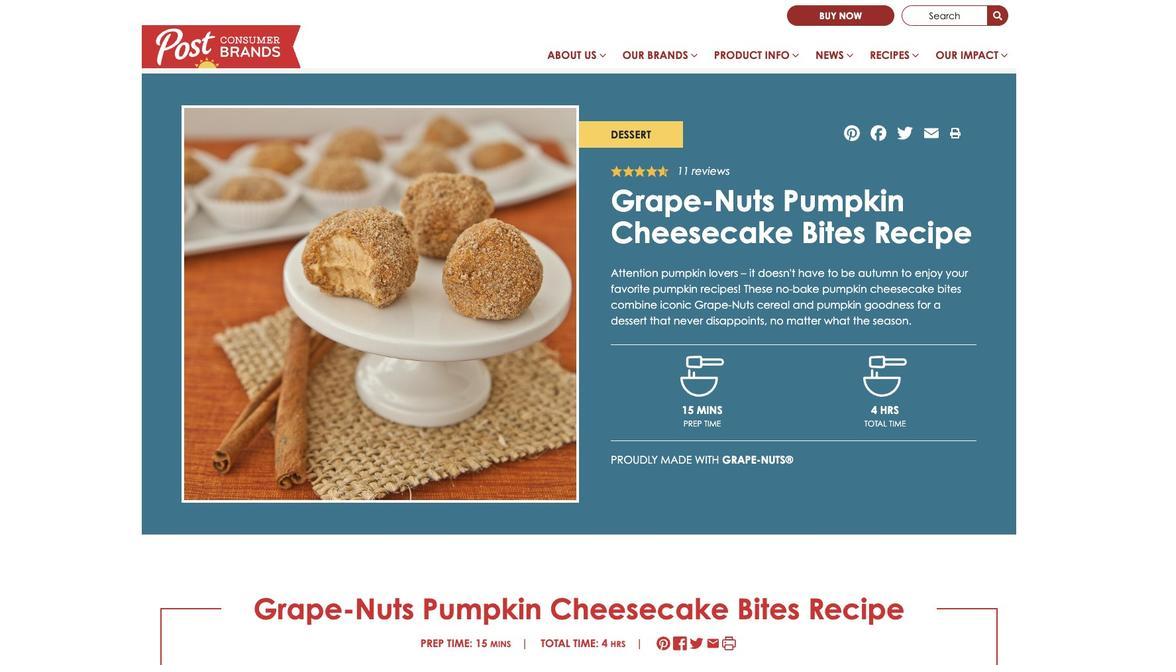 Task type: locate. For each thing, give the bounding box(es) containing it.
1 vertical spatial dessert
[[611, 314, 647, 327]]

nuts®
[[761, 453, 794, 466]]

total
[[541, 637, 571, 650]]

your
[[946, 266, 968, 280]]

our brands
[[623, 48, 688, 62]]

time: right prep
[[447, 637, 473, 650]]

cheesecake up lovers on the top right of page
[[611, 215, 794, 250]]

grape-
[[611, 183, 714, 218], [695, 298, 732, 311], [722, 453, 761, 466], [253, 591, 355, 626]]

recipes!
[[701, 282, 741, 295]]

hrs up the total
[[880, 403, 899, 417]]

lovers
[[709, 266, 738, 280]]

4 hrs total time
[[865, 403, 906, 428]]

product info link
[[706, 42, 808, 74]]

bake
[[793, 282, 820, 295]]

buy now menu item
[[787, 5, 895, 26]]

cheesecake
[[870, 282, 935, 295]]

4 up the total
[[872, 403, 878, 417]]

None search field
[[902, 5, 1009, 26]]

cheesecake
[[611, 215, 794, 250], [550, 591, 729, 626]]

these
[[744, 282, 773, 295]]

cheesecake inside grape-nuts pumpkin cheesecake bites recipe
[[611, 215, 794, 250]]

what
[[824, 314, 850, 327]]

1 horizontal spatial our
[[936, 48, 958, 62]]

attention pumpkin lovers – it doesn't have to be autumn to enjoy your favorite pumpkin recipes! these no-bake pumpkin cheesecake bites combine iconic grape-nuts cereal and pumpkin goodness for a dessert that never disappoints, no matter what the season.
[[611, 266, 968, 327]]

bites
[[938, 282, 962, 295]]

time inside the 4 hrs total time
[[889, 419, 906, 428]]

season.
[[873, 314, 912, 327]]

hrs inside the 4 hrs total time
[[880, 403, 899, 417]]

mins left total
[[491, 639, 511, 649]]

0 horizontal spatial time:
[[447, 637, 473, 650]]

rate this recipe 4 out of 5 stars image
[[646, 166, 658, 177]]

menu containing about us
[[539, 42, 1017, 74]]

grape-nuts pumpkin cheesecake bites recipe up total time: 4 hrs in the bottom of the page
[[253, 591, 905, 626]]

0 vertical spatial pumpkin
[[783, 183, 905, 218]]

to up cheesecake
[[902, 266, 912, 280]]

1 horizontal spatial hrs
[[880, 403, 899, 417]]

1 vertical spatial cheesecake
[[550, 591, 729, 626]]

mins up the prep
[[697, 403, 723, 417]]

time right the prep
[[704, 419, 721, 428]]

1 our from the left
[[623, 48, 645, 62]]

dessert
[[611, 128, 651, 141], [611, 314, 647, 327]]

2 time: from the left
[[573, 637, 599, 650]]

grape-nuts pumpkin cheesecake bites recipe up doesn't
[[611, 183, 973, 250]]

about us
[[547, 48, 597, 62]]

time: for total
[[573, 637, 599, 650]]

1 stand mixer icon image from the left
[[681, 356, 724, 397]]

nuts
[[714, 183, 775, 218], [732, 298, 754, 311], [355, 591, 414, 626]]

dessert down combine
[[611, 314, 647, 327]]

0 horizontal spatial hrs
[[611, 639, 626, 649]]

goodness
[[865, 298, 915, 311]]

time for 15 mins
[[704, 419, 721, 428]]

0 vertical spatial cheesecake
[[611, 215, 794, 250]]

dessert inside attention pumpkin lovers – it doesn't have to be autumn to enjoy your favorite pumpkin recipes! these no-bake pumpkin cheesecake bites combine iconic grape-nuts cereal and pumpkin goodness for a dessert that never disappoints, no matter what the season.
[[611, 314, 647, 327]]

1 horizontal spatial 15
[[682, 403, 694, 417]]

2 our from the left
[[936, 48, 958, 62]]

0 horizontal spatial stand mixer icon image
[[681, 356, 724, 397]]

dessert up rate this recipe 2 out of 5 stars image
[[611, 128, 651, 141]]

0 vertical spatial hrs
[[880, 403, 899, 417]]

rate this recipe 3 out of 5 stars image
[[634, 166, 646, 177]]

15
[[682, 403, 694, 417], [476, 637, 488, 650]]

15 up the prep
[[682, 403, 694, 417]]

time
[[704, 419, 721, 428], [889, 419, 906, 428]]

a
[[934, 298, 941, 311]]

1 horizontal spatial time:
[[573, 637, 599, 650]]

grape nuts pumpkin cheesecake bites recipe image
[[182, 105, 579, 503]]

proudly made with grape-nuts®
[[611, 453, 794, 466]]

hrs right total
[[611, 639, 626, 649]]

0 vertical spatial dessert
[[611, 128, 651, 141]]

0 vertical spatial 4
[[872, 403, 878, 417]]

11 reviews
[[678, 165, 730, 178]]

0 vertical spatial bites
[[802, 215, 866, 250]]

and
[[793, 298, 814, 311]]

2 time from the left
[[889, 419, 906, 428]]

our impact
[[936, 48, 999, 62]]

0 horizontal spatial bites
[[737, 591, 800, 626]]

1 horizontal spatial to
[[902, 266, 912, 280]]

with
[[695, 453, 719, 466]]

1 vertical spatial 4
[[602, 637, 608, 650]]

0 vertical spatial 15
[[682, 403, 694, 417]]

0 horizontal spatial 15
[[476, 637, 488, 650]]

bites
[[802, 215, 866, 250], [737, 591, 800, 626]]

pumpkin
[[783, 183, 905, 218], [422, 591, 542, 626]]

0 horizontal spatial mins
[[491, 639, 511, 649]]

1 vertical spatial nuts
[[732, 298, 754, 311]]

4
[[872, 403, 878, 417], [602, 637, 608, 650]]

have
[[799, 266, 825, 280]]

menu
[[539, 42, 1017, 74]]

1 horizontal spatial mins
[[697, 403, 723, 417]]

proudly
[[611, 453, 658, 466]]

our left 'impact'
[[936, 48, 958, 62]]

be
[[841, 266, 856, 280]]

mins
[[697, 403, 723, 417], [491, 639, 511, 649]]

rate this recipe 1 out of 5 stars image
[[611, 166, 623, 177]]

recipe inside grape-nuts pumpkin cheesecake bites recipe
[[874, 215, 973, 250]]

rate this recipe 2 out of 5 stars image
[[623, 166, 634, 177]]

1 vertical spatial grape-nuts pumpkin cheesecake bites recipe
[[253, 591, 905, 626]]

to
[[828, 266, 838, 280], [902, 266, 912, 280]]

15 right prep
[[476, 637, 488, 650]]

1 time: from the left
[[447, 637, 473, 650]]

0 horizontal spatial our
[[623, 48, 645, 62]]

4 right total
[[602, 637, 608, 650]]

stand mixer icon image for mins
[[681, 356, 724, 397]]

pumpkin
[[662, 266, 706, 280], [653, 282, 698, 295], [823, 282, 867, 295], [817, 298, 862, 311]]

reviews
[[692, 165, 730, 178]]

1 time from the left
[[704, 419, 721, 428]]

no
[[770, 314, 784, 327]]

buy now
[[820, 10, 862, 21]]

2 to from the left
[[902, 266, 912, 280]]

1 horizontal spatial bites
[[802, 215, 866, 250]]

never
[[674, 314, 703, 327]]

1 horizontal spatial time
[[889, 419, 906, 428]]

recipe
[[874, 215, 973, 250], [808, 591, 905, 626]]

grape- inside grape-nuts pumpkin cheesecake bites recipe
[[611, 183, 714, 218]]

nuts inside attention pumpkin lovers – it doesn't have to be autumn to enjoy your favorite pumpkin recipes! these no-bake pumpkin cheesecake bites combine iconic grape-nuts cereal and pumpkin goodness for a dessert that never disappoints, no matter what the season.
[[732, 298, 754, 311]]

time: right total
[[573, 637, 599, 650]]

0 vertical spatial mins
[[697, 403, 723, 417]]

2 dessert from the top
[[611, 314, 647, 327]]

stand mixer icon image
[[681, 356, 724, 397], [864, 356, 907, 397]]

11
[[678, 165, 689, 178]]

0 horizontal spatial 4
[[602, 637, 608, 650]]

post consumer brands image
[[142, 25, 301, 68]]

cheesecake up total time: 4 hrs in the bottom of the page
[[550, 591, 729, 626]]

our left the brands
[[623, 48, 645, 62]]

1 horizontal spatial stand mixer icon image
[[864, 356, 907, 397]]

0 vertical spatial recipe
[[874, 215, 973, 250]]

1 horizontal spatial pumpkin
[[783, 183, 905, 218]]

0 vertical spatial nuts
[[714, 183, 775, 218]]

–
[[741, 266, 747, 280]]

time inside 15 mins prep time
[[704, 419, 721, 428]]

stand mixer icon image up 15 mins prep time
[[681, 356, 724, 397]]

1 vertical spatial mins
[[491, 639, 511, 649]]

1 vertical spatial hrs
[[611, 639, 626, 649]]

buy
[[820, 10, 837, 21]]

it
[[750, 266, 755, 280]]

2 stand mixer icon image from the left
[[864, 356, 907, 397]]

time:
[[447, 637, 473, 650], [573, 637, 599, 650]]

stand mixer icon image up the 4 hrs total time
[[864, 356, 907, 397]]

0 horizontal spatial to
[[828, 266, 838, 280]]

impact
[[961, 48, 999, 62]]

info
[[765, 48, 790, 62]]

to left be
[[828, 266, 838, 280]]

our
[[623, 48, 645, 62], [936, 48, 958, 62]]

grape-nuts pumpkin cheesecake bites recipe
[[611, 183, 973, 250], [253, 591, 905, 626]]

0 horizontal spatial pumpkin
[[422, 591, 542, 626]]

0 horizontal spatial time
[[704, 419, 721, 428]]

combine
[[611, 298, 658, 311]]

hrs
[[880, 403, 899, 417], [611, 639, 626, 649]]

time right the total
[[889, 419, 906, 428]]

1 horizontal spatial 4
[[872, 403, 878, 417]]

attention
[[611, 266, 659, 280]]

4 inside the 4 hrs total time
[[872, 403, 878, 417]]



Task type: vqa. For each thing, say whether or not it's contained in the screenshot.
the right culture,
no



Task type: describe. For each thing, give the bounding box(es) containing it.
favorite
[[611, 282, 650, 295]]

total
[[865, 419, 887, 428]]

prep
[[684, 419, 702, 428]]

that
[[650, 314, 671, 327]]

hrs inside total time: 4 hrs
[[611, 639, 626, 649]]

1 vertical spatial 15
[[476, 637, 488, 650]]

1 vertical spatial recipe
[[808, 591, 905, 626]]

1 vertical spatial bites
[[737, 591, 800, 626]]

buy now link
[[787, 5, 895, 26]]

search image
[[993, 12, 1003, 21]]

time: for prep
[[447, 637, 473, 650]]

1 dessert from the top
[[611, 128, 651, 141]]

for
[[918, 298, 931, 311]]

us
[[584, 48, 597, 62]]

print image
[[950, 129, 961, 139]]

matter
[[787, 314, 821, 327]]

1 to from the left
[[828, 266, 838, 280]]

bites inside grape-nuts pumpkin cheesecake bites recipe
[[802, 215, 866, 250]]

Search text field
[[902, 5, 988, 26]]

nuts inside grape-nuts pumpkin cheesecake bites recipe
[[714, 183, 775, 218]]

brands
[[647, 48, 688, 62]]

our brands link
[[615, 42, 706, 74]]

pumpkin inside grape-nuts pumpkin cheesecake bites recipe
[[783, 183, 905, 218]]

recipes link
[[862, 42, 928, 74]]

the
[[853, 314, 870, 327]]

2 vertical spatial nuts
[[355, 591, 414, 626]]

15 inside 15 mins prep time
[[682, 403, 694, 417]]

1 vertical spatial pumpkin
[[422, 591, 542, 626]]

about us link
[[539, 42, 615, 74]]

our for our impact
[[936, 48, 958, 62]]

our for our brands
[[623, 48, 645, 62]]

news link
[[808, 42, 862, 74]]

mins inside the prep time: 15 mins
[[491, 639, 511, 649]]

news
[[816, 48, 844, 62]]

prep time: 15 mins
[[421, 637, 511, 650]]

autumn
[[858, 266, 899, 280]]

doesn't
[[758, 266, 796, 280]]

grape-nuts® link
[[722, 453, 794, 466]]

product
[[714, 48, 762, 62]]

made
[[661, 453, 692, 466]]

disappoints,
[[706, 314, 768, 327]]

now
[[839, 10, 862, 21]]

15 mins prep time
[[682, 403, 723, 428]]

prep
[[421, 637, 444, 650]]

grape- inside attention pumpkin lovers – it doesn't have to be autumn to enjoy your favorite pumpkin recipes! these no-bake pumpkin cheesecake bites combine iconic grape-nuts cereal and pumpkin goodness for a dessert that never disappoints, no matter what the season.
[[695, 298, 732, 311]]

iconic
[[660, 298, 692, 311]]

recipes
[[870, 48, 910, 62]]

product info
[[714, 48, 790, 62]]

about
[[547, 48, 582, 62]]

0 vertical spatial grape-nuts pumpkin cheesecake bites recipe
[[611, 183, 973, 250]]

enjoy
[[915, 266, 943, 280]]

time for 4 hrs
[[889, 419, 906, 428]]

cereal
[[757, 298, 790, 311]]

no-
[[776, 282, 793, 295]]

mins inside 15 mins prep time
[[697, 403, 723, 417]]

stand mixer icon image for hrs
[[864, 356, 907, 397]]

our impact link
[[928, 42, 1017, 74]]

rate this recipe 5 out of 5 stars image
[[658, 166, 669, 177]]

total time: 4 hrs
[[541, 637, 626, 650]]



